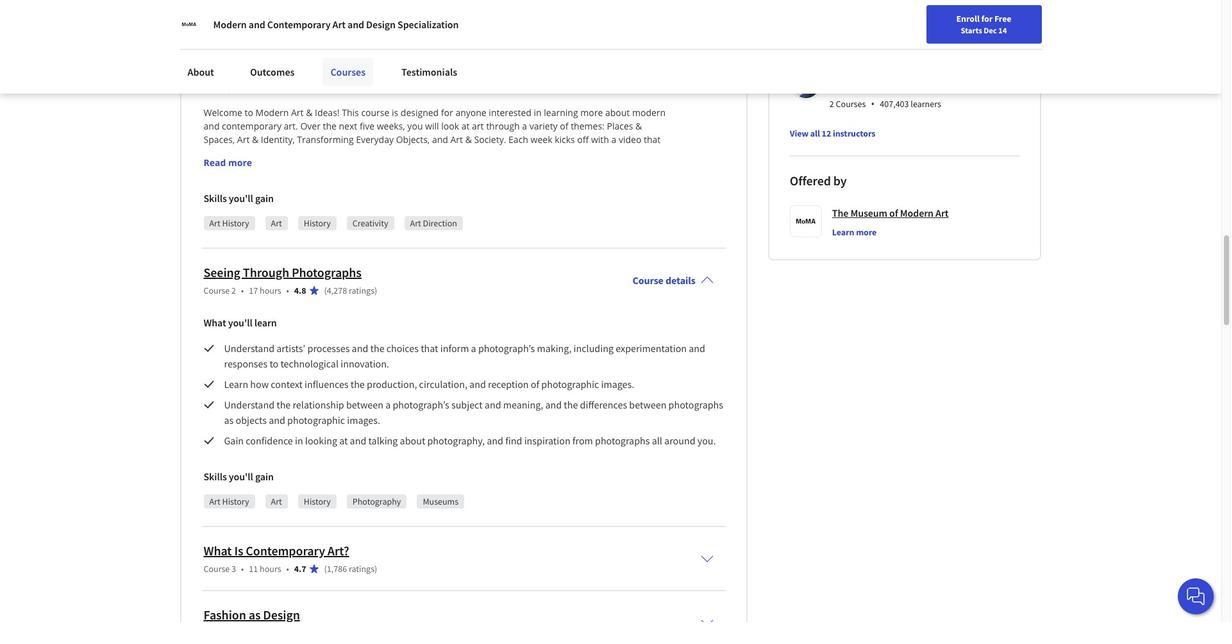 Task type: locate. For each thing, give the bounding box(es) containing it.
1 vertical spatial gain
[[255, 470, 274, 483]]

course 1 • 13 hours •
[[204, 50, 289, 62]]

skills for seeing
[[204, 470, 227, 483]]

1 skills from the top
[[204, 192, 227, 205]]

courses inside the museum of modern art 2 courses • 407,403 learners
[[836, 98, 866, 110]]

learn down the museum of modern art link
[[832, 226, 855, 238]]

2 vertical spatial (
[[324, 563, 327, 575]]

1 details from the top
[[666, 39, 696, 52]]

course
[[633, 39, 664, 52], [204, 50, 230, 62], [633, 274, 664, 287], [204, 285, 230, 296], [204, 563, 230, 575]]

museum up learn more
[[851, 206, 888, 219]]

all
[[811, 128, 820, 139], [652, 434, 663, 447]]

theme.
[[512, 147, 541, 159]]

1 what from the top
[[204, 81, 226, 94]]

• left '4.7'
[[286, 563, 289, 575]]

and left talking
[[350, 434, 366, 447]]

0 vertical spatial )
[[375, 50, 377, 62]]

2 ( from the top
[[324, 285, 327, 296]]

welcome to modern art & ideas! this course is designed for anyone interested in learning more about modern and contemporary art. over the next five weeks, you will look at art through a variety of themes: places & spaces, art & identity, transforming everyday objects, and art & society. each week kicks off with a video that connects works of art from the museum of modern art's collection to the theme. you will hear audio interviews with artists, designers, and curators and learn more about selected works in the additional readings and resources.
[[204, 106, 671, 186]]

testimonials
[[402, 65, 458, 78]]

you.
[[698, 434, 716, 447]]

0 vertical spatial with
[[591, 133, 609, 146]]

1 4.8 from the top
[[294, 50, 306, 62]]

1 vertical spatial courses
[[836, 98, 866, 110]]

0 vertical spatial (
[[324, 50, 327, 62]]

modern inside the museum of modern art link
[[900, 206, 934, 219]]

course details for modern art & ideas
[[633, 39, 696, 52]]

will down kicks
[[562, 147, 576, 159]]

1 skills you'll gain from the top
[[204, 192, 274, 205]]

including
[[574, 342, 614, 355]]

2 left the 17
[[232, 285, 236, 296]]

• left 407,403
[[871, 97, 875, 111]]

all left the "12"
[[811, 128, 820, 139]]

the up 'innovation.'
[[370, 342, 385, 355]]

museum for the museum of modern art
[[851, 206, 888, 219]]

0 vertical spatial understand
[[224, 342, 275, 355]]

0 vertical spatial learn
[[254, 81, 277, 94]]

1 vertical spatial photographic
[[287, 414, 345, 426]]

skills you'll gain down gain
[[204, 470, 274, 483]]

2 course details from the top
[[633, 274, 696, 287]]

1 vertical spatial course details
[[633, 274, 696, 287]]

2 skills from the top
[[204, 470, 227, 483]]

photographs down differences
[[595, 434, 650, 447]]

learn how context influences the production, circulation, and reception of photographic images.
[[224, 378, 635, 391]]

0 horizontal spatial learn
[[224, 378, 248, 391]]

0 horizontal spatial from
[[296, 147, 316, 159]]

and up art's
[[432, 133, 448, 146]]

skills
[[204, 192, 227, 205], [204, 470, 227, 483]]

learn inside the welcome to modern art & ideas! this course is designed for anyone interested in learning more about modern and contemporary art. over the next five weeks, you will look at art through a variety of themes: places & spaces, art & identity, transforming everyday objects, and art & society. each week kicks off with a video that connects works of art from the museum of modern art's collection to the theme. you will hear audio interviews with artists, designers, and curators and learn more about selected works in the additional readings and resources.
[[373, 160, 395, 172]]

confidence
[[246, 434, 293, 447]]

skills for modern
[[204, 192, 227, 205]]

that
[[644, 133, 661, 146], [421, 342, 438, 355]]

11
[[249, 563, 258, 575]]

museum up curators
[[337, 147, 373, 159]]

0 vertical spatial course details
[[633, 39, 696, 52]]

the inside the museum of modern art 2 courses • 407,403 learners
[[830, 84, 844, 96]]

0 vertical spatial courses
[[331, 65, 366, 78]]

0 horizontal spatial that
[[421, 342, 438, 355]]

0 vertical spatial ratings
[[349, 50, 375, 62]]

selected
[[449, 160, 484, 172]]

1 what you'll learn from the top
[[204, 81, 277, 94]]

2 skills you'll gain from the top
[[204, 470, 274, 483]]

to inside understand artists' processes and the choices that inform a photograph's making, including experimentation and responses to technological innovation.
[[270, 357, 279, 370]]

1 vertical spatial for
[[441, 106, 453, 119]]

that inside understand artists' processes and the choices that inform a photograph's making, including experimentation and responses to technological innovation.
[[421, 342, 438, 355]]

) right 1,786
[[375, 563, 377, 575]]

skills down resources.
[[204, 192, 227, 205]]

1 art history from the top
[[209, 217, 249, 229]]

sarah meister image
[[792, 70, 820, 98]]

art
[[333, 18, 346, 31], [248, 29, 264, 45], [920, 84, 931, 96], [291, 106, 304, 119], [237, 133, 250, 146], [451, 133, 463, 146], [936, 206, 949, 219], [209, 217, 220, 229], [271, 217, 282, 229], [410, 217, 421, 229], [209, 496, 220, 507], [271, 496, 282, 507]]

1 vertical spatial hours
[[260, 285, 281, 296]]

hours up outcomes at the left top
[[260, 50, 281, 62]]

free
[[995, 13, 1012, 24]]

spaces,
[[204, 133, 235, 146]]

learn for learn more
[[832, 226, 855, 238]]

learn down the 17
[[254, 316, 277, 329]]

between right differences
[[629, 398, 667, 411]]

1 vertical spatial art
[[282, 147, 294, 159]]

1 horizontal spatial images.
[[601, 378, 635, 391]]

1 vertical spatial skills you'll gain
[[204, 470, 274, 483]]

the up learn more
[[832, 206, 849, 219]]

2 inside the museum of modern art 2 courses • 407,403 learners
[[830, 98, 834, 110]]

art history up is
[[209, 496, 249, 507]]

) for seeing through photographs
[[375, 285, 377, 296]]

courses up instructors
[[836, 98, 866, 110]]

the inside understand artists' processes and the choices that inform a photograph's making, including experimentation and responses to technological innovation.
[[370, 342, 385, 355]]

photograph's inside understand artists' processes and the choices that inform a photograph's making, including experimentation and responses to technological innovation.
[[478, 342, 535, 355]]

0 horizontal spatial to
[[245, 106, 253, 119]]

2 what you'll learn from the top
[[204, 316, 277, 329]]

• right 3
[[241, 563, 244, 575]]

photographic up differences
[[542, 378, 599, 391]]

about
[[188, 65, 214, 78]]

from right inspiration at left
[[573, 434, 593, 447]]

enroll for free starts dec 14
[[957, 13, 1012, 35]]

understand inside understand the relationship between a photograph's subject and meaning, and the differences between photographs as objects and photographic images.
[[224, 398, 275, 411]]

0 horizontal spatial photographs
[[595, 434, 650, 447]]

1 horizontal spatial all
[[811, 128, 820, 139]]

4.8 down seeing through photographs
[[294, 285, 306, 296]]

1 ( from the top
[[324, 50, 327, 62]]

seeing through photographs
[[204, 264, 362, 280]]

ratings right 6,240
[[349, 50, 375, 62]]

curators
[[318, 160, 353, 172]]

for up dec
[[982, 13, 993, 24]]

what down course 2 • 17 hours •
[[204, 316, 226, 329]]

1 vertical spatial ratings
[[349, 285, 375, 296]]

0 horizontal spatial works
[[243, 147, 269, 159]]

0 vertical spatial course details button
[[623, 21, 724, 70]]

hours right the 17
[[260, 285, 281, 296]]

2 vertical spatial to
[[270, 357, 279, 370]]

2 vertical spatial museum
[[851, 206, 888, 219]]

0 vertical spatial art history
[[209, 217, 249, 229]]

) for modern art & ideas
[[375, 50, 377, 62]]

ideas
[[278, 29, 307, 45]]

1 vertical spatial to
[[485, 147, 494, 159]]

specialization
[[398, 18, 459, 31]]

) right 4,278
[[375, 285, 377, 296]]

4.8 for &
[[294, 50, 306, 62]]

more inside 'button'
[[228, 156, 252, 169]]

0 vertical spatial contemporary
[[267, 18, 331, 31]]

& up over
[[306, 106, 313, 119]]

2 ) from the top
[[375, 285, 377, 296]]

)
[[375, 50, 377, 62], [375, 285, 377, 296], [375, 563, 377, 575]]

3 ratings from the top
[[349, 563, 375, 575]]

1 vertical spatial skills
[[204, 470, 227, 483]]

gain for through
[[255, 470, 274, 483]]

in left looking
[[295, 434, 303, 447]]

1 gain from the top
[[255, 192, 274, 205]]

all left around
[[652, 434, 663, 447]]

you
[[408, 120, 423, 132]]

1 vertical spatial art history
[[209, 496, 249, 507]]

skills you'll gain for modern
[[204, 192, 274, 205]]

3 ( from the top
[[324, 563, 327, 575]]

2 what from the top
[[204, 316, 226, 329]]

( for seeing through photographs
[[324, 285, 327, 296]]

at right looking
[[339, 434, 348, 447]]

3 hours from the top
[[260, 563, 281, 575]]

2 vertical spatial what
[[204, 543, 232, 559]]

1 vertical spatial the
[[319, 147, 334, 159]]

places
[[607, 120, 633, 132]]

what left is
[[204, 543, 232, 559]]

0 vertical spatial photograph's
[[478, 342, 535, 355]]

in
[[534, 106, 542, 119], [513, 160, 521, 172], [295, 434, 303, 447]]

0 vertical spatial the
[[830, 84, 844, 96]]

1 vertical spatial course details button
[[623, 256, 724, 305]]

( down modern and contemporary art and design specialization
[[324, 50, 327, 62]]

1 course details from the top
[[633, 39, 696, 52]]

skills you'll gain for seeing
[[204, 470, 274, 483]]

photograph's
[[478, 342, 535, 355], [393, 398, 449, 411]]

0 vertical spatial photographic
[[542, 378, 599, 391]]

art down identity,
[[282, 147, 294, 159]]

photographs
[[669, 398, 724, 411], [595, 434, 650, 447]]

2 understand from the top
[[224, 398, 275, 411]]

1 vertical spatial what you'll learn
[[204, 316, 277, 329]]

that left inform
[[421, 342, 438, 355]]

2 details from the top
[[666, 274, 696, 287]]

and right meaning,
[[546, 398, 562, 411]]

learn inside button
[[832, 226, 855, 238]]

works
[[243, 147, 269, 159], [486, 160, 511, 172]]

courses
[[331, 65, 366, 78], [836, 98, 866, 110]]

making,
[[537, 342, 572, 355]]

history up is
[[222, 496, 249, 507]]

with down connects
[[204, 160, 222, 172]]

more down the museum of modern art link
[[856, 226, 877, 238]]

the down theme.
[[523, 160, 537, 172]]

( for what is contemporary art?
[[324, 563, 327, 575]]

course for modern art & ideas
[[204, 50, 230, 62]]

2 4.8 from the top
[[294, 285, 306, 296]]

1 horizontal spatial courses
[[836, 98, 866, 110]]

photograph's down learn how context influences the production, circulation, and reception of photographic images. on the bottom
[[393, 398, 449, 411]]

what
[[204, 81, 226, 94], [204, 316, 226, 329], [204, 543, 232, 559]]

1 vertical spatial contemporary
[[246, 543, 325, 559]]

with
[[591, 133, 609, 146], [204, 160, 222, 172]]

creativity
[[353, 217, 388, 229]]

images. up talking
[[347, 414, 380, 426]]

relationship
[[293, 398, 344, 411]]

1 horizontal spatial at
[[462, 120, 470, 132]]

the right sarah meister "image"
[[830, 84, 844, 96]]

0 vertical spatial works
[[243, 147, 269, 159]]

and right curators
[[355, 160, 371, 172]]

2 horizontal spatial in
[[534, 106, 542, 119]]

and up "13"
[[249, 18, 265, 31]]

2 gain from the top
[[255, 470, 274, 483]]

None search field
[[183, 8, 491, 34]]

( right '4.7'
[[324, 563, 327, 575]]

1 vertical spatial understand
[[224, 398, 275, 411]]

0 vertical spatial museum
[[846, 84, 878, 96]]

gain
[[255, 192, 274, 205], [255, 470, 274, 483]]

week
[[531, 133, 553, 146]]

museum inside the museum of modern art 2 courses • 407,403 learners
[[846, 84, 878, 96]]

2 hours from the top
[[260, 285, 281, 296]]

english
[[976, 14, 1007, 27]]

ratings right 1,786
[[349, 563, 375, 575]]

history down resources.
[[222, 217, 249, 229]]

details for seeing through photographs
[[666, 274, 696, 287]]

0 horizontal spatial images.
[[347, 414, 380, 426]]

1 ) from the top
[[375, 50, 377, 62]]

1 horizontal spatial works
[[486, 160, 511, 172]]

2 up view all 12 instructors "button" at the right of page
[[830, 98, 834, 110]]

is
[[392, 106, 398, 119]]

to down the artists'
[[270, 357, 279, 370]]

hours for photographs
[[260, 285, 281, 296]]

1 vertical spatial will
[[562, 147, 576, 159]]

4.8
[[294, 50, 306, 62], [294, 285, 306, 296]]

more up resources.
[[228, 156, 252, 169]]

4.8 down ideas
[[294, 50, 306, 62]]

0 vertical spatial learn
[[832, 226, 855, 238]]

1 horizontal spatial from
[[573, 434, 593, 447]]

2 vertical spatial ratings
[[349, 563, 375, 575]]

inform
[[440, 342, 469, 355]]

dec
[[984, 25, 997, 35]]

and up subject
[[470, 378, 486, 391]]

artists'
[[277, 342, 306, 355]]

0 vertical spatial from
[[296, 147, 316, 159]]

2 vertical spatial )
[[375, 563, 377, 575]]

0 vertical spatial details
[[666, 39, 696, 52]]

images.
[[601, 378, 635, 391], [347, 414, 380, 426]]

0 vertical spatial skills you'll gain
[[204, 192, 274, 205]]

a right inform
[[471, 342, 476, 355]]

0 vertical spatial photographs
[[669, 398, 724, 411]]

1 vertical spatial 4.8
[[294, 285, 306, 296]]

1 vertical spatial that
[[421, 342, 438, 355]]

4.8 for photographs
[[294, 285, 306, 296]]

1 understand from the top
[[224, 342, 275, 355]]

of inside the museum of modern art 2 courses • 407,403 learners
[[880, 84, 887, 96]]

interested
[[489, 106, 532, 119]]

1 vertical spatial photograph's
[[393, 398, 449, 411]]

1 horizontal spatial photograph's
[[478, 342, 535, 355]]

• right 1 in the left top of the page
[[241, 50, 244, 62]]

&
[[267, 29, 275, 45], [306, 106, 313, 119], [636, 120, 642, 132], [252, 133, 259, 146], [465, 133, 472, 146]]

0 vertical spatial to
[[245, 106, 253, 119]]

around
[[665, 434, 696, 447]]

what you'll learn for seeing
[[204, 316, 277, 329]]

to down society.
[[485, 147, 494, 159]]

1 vertical spatial learn
[[373, 160, 395, 172]]

0 vertical spatial hours
[[260, 50, 281, 62]]

learn more
[[832, 226, 877, 238]]

is
[[234, 543, 243, 559]]

understand artists' processes and the choices that inform a photograph's making, including experimentation and responses to technological innovation.
[[224, 342, 708, 370]]

from down transforming
[[296, 147, 316, 159]]

4.7
[[294, 563, 306, 575]]

at down anyone
[[462, 120, 470, 132]]

what down about
[[204, 81, 226, 94]]

inspiration
[[524, 434, 571, 447]]

17
[[249, 285, 258, 296]]

1 horizontal spatial 2
[[830, 98, 834, 110]]

art?
[[328, 543, 349, 559]]

1 between from the left
[[346, 398, 384, 411]]

1 vertical spatial at
[[339, 434, 348, 447]]

society.
[[474, 133, 506, 146]]

1 vertical spatial with
[[204, 160, 222, 172]]

what is contemporary art? link
[[204, 543, 349, 559]]

0 horizontal spatial at
[[339, 434, 348, 447]]

0 vertical spatial skills
[[204, 192, 227, 205]]

more down objects,
[[397, 160, 420, 172]]

13
[[249, 50, 258, 62]]

artists,
[[224, 160, 252, 172]]

and left find on the bottom of the page
[[487, 434, 504, 447]]

1 hours from the top
[[260, 50, 281, 62]]

shopping cart: 1 item image
[[922, 10, 946, 30]]

( for modern art & ideas
[[324, 50, 327, 62]]

what for modern art & ideas
[[204, 81, 226, 94]]

1 vertical spatial )
[[375, 285, 377, 296]]

0 vertical spatial for
[[982, 13, 993, 24]]

understand inside understand artists' processes and the choices that inform a photograph's making, including experimentation and responses to technological innovation.
[[224, 342, 275, 355]]

0 horizontal spatial art
[[282, 147, 294, 159]]

1 horizontal spatial in
[[513, 160, 521, 172]]

1 horizontal spatial between
[[629, 398, 667, 411]]

course for seeing through photographs
[[204, 285, 230, 296]]

0 vertical spatial at
[[462, 120, 470, 132]]

and up confidence
[[269, 414, 285, 426]]

1 ratings from the top
[[349, 50, 375, 62]]

ratings
[[349, 50, 375, 62], [349, 285, 375, 296], [349, 563, 375, 575]]

photographs up "you."
[[669, 398, 724, 411]]

contemporary up 6,240
[[267, 18, 331, 31]]

1 horizontal spatial that
[[644, 133, 661, 146]]

1 vertical spatial in
[[513, 160, 521, 172]]

ratings for modern art & ideas
[[349, 50, 375, 62]]

the down 'innovation.'
[[351, 378, 365, 391]]

0 vertical spatial what
[[204, 81, 226, 94]]

1 vertical spatial (
[[324, 285, 327, 296]]

photographs inside understand the relationship between a photograph's subject and meaning, and the differences between photographs as objects and photographic images.
[[669, 398, 724, 411]]

and up spaces,
[[204, 120, 220, 132]]

course details for seeing through photographs
[[633, 274, 696, 287]]

0 vertical spatial that
[[644, 133, 661, 146]]

ratings right 4,278
[[349, 285, 375, 296]]

hours right 11
[[260, 563, 281, 575]]

0 horizontal spatial photographic
[[287, 414, 345, 426]]

gain down confidence
[[255, 470, 274, 483]]

the museum of modern art image
[[180, 15, 198, 33]]

additional
[[539, 160, 581, 172]]

view
[[790, 128, 809, 139]]

what for seeing through photographs
[[204, 316, 226, 329]]

1 vertical spatial details
[[666, 274, 696, 287]]

themes:
[[571, 120, 605, 132]]

in down theme.
[[513, 160, 521, 172]]

2 art history from the top
[[209, 496, 249, 507]]

what you'll learn down course 2 • 17 hours •
[[204, 316, 277, 329]]

photograph's up the reception
[[478, 342, 535, 355]]

2 ratings from the top
[[349, 285, 375, 296]]

will
[[425, 120, 439, 132], [562, 147, 576, 159]]

hear
[[578, 147, 597, 159]]

course 2 • 17 hours •
[[204, 285, 289, 296]]

0 horizontal spatial photograph's
[[393, 398, 449, 411]]

1 horizontal spatial to
[[270, 357, 279, 370]]

outcomes
[[250, 65, 295, 78]]

design
[[366, 18, 396, 31]]

for inside enroll for free starts dec 14
[[982, 13, 993, 24]]

1 course details button from the top
[[623, 21, 724, 70]]

you'll down course 2 • 17 hours •
[[228, 316, 253, 329]]

gain confidence in looking at and talking about photography, and find inspiration from photographs all around you.
[[224, 434, 716, 447]]

art's
[[422, 147, 440, 159]]

art history down resources.
[[209, 217, 249, 229]]

1 horizontal spatial art
[[472, 120, 484, 132]]

2 course details button from the top
[[623, 256, 724, 305]]

0 vertical spatial what you'll learn
[[204, 81, 277, 94]]

art direction
[[410, 217, 457, 229]]

understand up responses
[[224, 342, 275, 355]]

) down design
[[375, 50, 377, 62]]

0 vertical spatial 4.8
[[294, 50, 306, 62]]

at inside the welcome to modern art & ideas! this course is designed for anyone interested in learning more about modern and contemporary art. over the next five weeks, you will look at art through a variety of themes: places & spaces, art & identity, transforming everyday objects, and art & society. each week kicks off with a video that connects works of art from the museum of modern art's collection to the theme. you will hear audio interviews with artists, designers, and curators and learn more about selected works in the additional readings and resources.
[[462, 120, 470, 132]]

about up places at the top
[[605, 106, 630, 119]]

• left the 17
[[241, 285, 244, 296]]

0 horizontal spatial between
[[346, 398, 384, 411]]

1 horizontal spatial photographs
[[669, 398, 724, 411]]

about down art's
[[422, 160, 447, 172]]

a up each at the top left of page
[[522, 120, 527, 132]]

photographic down the relationship
[[287, 414, 345, 426]]

3 ) from the top
[[375, 563, 377, 575]]

gain down the designers,
[[255, 192, 274, 205]]

a up audio at the top
[[612, 133, 617, 146]]

( down photographs in the left of the page
[[324, 285, 327, 296]]

to up contemporary
[[245, 106, 253, 119]]



Task type: vqa. For each thing, say whether or not it's contained in the screenshot.
in to the top
yes



Task type: describe. For each thing, give the bounding box(es) containing it.
course details button for seeing through photographs
[[623, 256, 724, 305]]

testimonials link
[[394, 58, 465, 86]]

1 horizontal spatial will
[[562, 147, 576, 159]]

and right experimentation on the bottom right
[[689, 342, 706, 355]]

• down ideas
[[286, 50, 289, 62]]

a inside understand artists' processes and the choices that inform a photograph's making, including experimentation and responses to technological innovation.
[[471, 342, 476, 355]]

a inside understand the relationship between a photograph's subject and meaning, and the differences between photographs as objects and photographic images.
[[386, 398, 391, 411]]

( 1,786 ratings )
[[324, 563, 377, 575]]

you'll down gain
[[229, 470, 253, 483]]

connects
[[204, 147, 241, 159]]

images. inside understand the relationship between a photograph's subject and meaning, and the differences between photographs as objects and photographic images.
[[347, 414, 380, 426]]

the inside the welcome to modern art & ideas! this course is designed for anyone interested in learning more about modern and contemporary art. over the next five weeks, you will look at art through a variety of themes: places & spaces, art & identity, transforming everyday objects, and art & society. each week kicks off with a video that connects works of art from the museum of modern art's collection to the theme. you will hear audio interviews with artists, designers, and curators and learn more about selected works in the additional readings and resources.
[[319, 147, 334, 159]]

course
[[361, 106, 390, 119]]

designed
[[401, 106, 439, 119]]

direction
[[423, 217, 457, 229]]

all inside "button"
[[811, 128, 820, 139]]

contemporary
[[222, 120, 282, 132]]

the left differences
[[564, 398, 578, 411]]

looking
[[305, 434, 337, 447]]

seeing through photographs link
[[204, 264, 362, 280]]

that inside the welcome to modern art & ideas! this course is designed for anyone interested in learning more about modern and contemporary art. over the next five weeks, you will look at art through a variety of themes: places & spaces, art & identity, transforming everyday objects, and art & society. each week kicks off with a video that connects works of art from the museum of modern art's collection to the theme. you will hear audio interviews with artists, designers, and curators and learn more about selected works in the additional readings and resources.
[[644, 133, 661, 146]]

modern inside the museum of modern art 2 courses • 407,403 learners
[[889, 84, 918, 96]]

& down contemporary
[[252, 133, 259, 146]]

what is contemporary art?
[[204, 543, 349, 559]]

learning
[[544, 106, 578, 119]]

1 vertical spatial all
[[652, 434, 663, 447]]

1 vertical spatial works
[[486, 160, 511, 172]]

audio
[[600, 147, 623, 159]]

designers,
[[254, 160, 297, 172]]

museums
[[423, 496, 459, 507]]

modern
[[632, 106, 666, 119]]

interviews
[[626, 147, 669, 159]]

starts
[[961, 25, 982, 35]]

from inside the welcome to modern art & ideas! this course is designed for anyone interested in learning more about modern and contemporary art. over the next five weeks, you will look at art through a variety of themes: places & spaces, art & identity, transforming everyday objects, and art & society. each week kicks off with a video that connects works of art from the museum of modern art's collection to the theme. you will hear audio interviews with artists, designers, and curators and learn more about selected works in the additional readings and resources.
[[296, 147, 316, 159]]

view all 12 instructors button
[[790, 127, 876, 140]]

art inside the museum of modern art 2 courses • 407,403 learners
[[920, 84, 931, 96]]

ratings for what is contemporary art?
[[349, 563, 375, 575]]

1 horizontal spatial with
[[591, 133, 609, 146]]

the for the museum of modern art
[[832, 206, 849, 219]]

3
[[232, 563, 236, 575]]

1 horizontal spatial photographic
[[542, 378, 599, 391]]

gain
[[224, 434, 244, 447]]

1 vertical spatial 2
[[232, 285, 236, 296]]

chat with us image
[[1186, 586, 1207, 607]]

about link
[[180, 58, 222, 86]]

art history for seeing
[[209, 496, 249, 507]]

outcomes link
[[242, 58, 302, 86]]

art history for modern
[[209, 217, 249, 229]]

gain for art
[[255, 192, 274, 205]]

influences
[[305, 378, 349, 391]]

identity,
[[261, 133, 295, 146]]

technological
[[281, 357, 339, 370]]

0 horizontal spatial with
[[204, 160, 222, 172]]

how
[[250, 378, 269, 391]]

this
[[342, 106, 359, 119]]

details for modern art & ideas
[[666, 39, 696, 52]]

museum inside the welcome to modern art & ideas! this course is designed for anyone interested in learning more about modern and contemporary art. over the next five weeks, you will look at art through a variety of themes: places & spaces, art & identity, transforming everyday objects, and art & society. each week kicks off with a video that connects works of art from the museum of modern art's collection to the theme. you will hear audio interviews with artists, designers, and curators and learn more about selected works in the additional readings and resources.
[[337, 147, 373, 159]]

the for the museum of modern art 2 courses • 407,403 learners
[[830, 84, 844, 96]]

responses
[[224, 357, 268, 370]]

meaning,
[[503, 398, 543, 411]]

and left curators
[[299, 160, 315, 172]]

more inside button
[[856, 226, 877, 238]]

circulation,
[[419, 378, 468, 391]]

offered
[[790, 172, 831, 189]]

2 vertical spatial about
[[400, 434, 425, 447]]

for inside the welcome to modern art & ideas! this course is designed for anyone interested in learning more about modern and contemporary art. over the next five weeks, you will look at art through a variety of themes: places & spaces, art & identity, transforming everyday objects, and art & society. each week kicks off with a video that connects works of art from the museum of modern art's collection to the theme. you will hear audio interviews with artists, designers, and curators and learn more about selected works in the additional readings and resources.
[[441, 106, 453, 119]]

hours for contemporary
[[260, 563, 281, 575]]

photograph's inside understand the relationship between a photograph's subject and meaning, and the differences between photographs as objects and photographic images.
[[393, 398, 449, 411]]

enroll
[[957, 13, 980, 24]]

offered by
[[790, 172, 847, 189]]

through
[[486, 120, 520, 132]]

course details button for modern art & ideas
[[623, 21, 724, 70]]

photographs for between
[[669, 398, 724, 411]]

0 horizontal spatial courses
[[331, 65, 366, 78]]

& left ideas
[[267, 29, 275, 45]]

2 between from the left
[[629, 398, 667, 411]]

understand for as
[[224, 398, 275, 411]]

1,786
[[327, 563, 347, 575]]

learn for &
[[254, 81, 277, 94]]

the down "context"
[[277, 398, 291, 411]]

2 horizontal spatial to
[[485, 147, 494, 159]]

what you'll learn for modern
[[204, 81, 277, 94]]

modern art & ideas
[[204, 29, 307, 45]]

12
[[822, 128, 831, 139]]

find
[[506, 434, 522, 447]]

photographs
[[292, 264, 362, 280]]

as
[[224, 414, 234, 426]]

you'll down resources.
[[229, 192, 253, 205]]

4,278
[[327, 285, 347, 296]]

history up art?
[[304, 496, 331, 507]]

& up "video"
[[636, 120, 642, 132]]

through
[[243, 264, 289, 280]]

0 vertical spatial images.
[[601, 378, 635, 391]]

ideas!
[[315, 106, 340, 119]]

3 what from the top
[[204, 543, 232, 559]]

1 vertical spatial about
[[422, 160, 447, 172]]

14
[[999, 25, 1007, 35]]

photographs for from
[[595, 434, 650, 447]]

modern art & ideas link
[[204, 29, 307, 45]]

( 4,278 ratings )
[[324, 285, 377, 296]]

• down seeing through photographs
[[286, 285, 289, 296]]

the down society.
[[496, 147, 510, 159]]

learn for learn how context influences the production, circulation, and reception of photographic images.
[[224, 378, 248, 391]]

more up themes:
[[581, 106, 603, 119]]

video
[[619, 133, 642, 146]]

( 6,240 ratings )
[[324, 50, 377, 62]]

hours for &
[[260, 50, 281, 62]]

learn for photographs
[[254, 316, 277, 329]]

look
[[441, 120, 459, 132]]

and left design
[[348, 18, 364, 31]]

collection
[[443, 147, 483, 159]]

museum for the museum of modern art 2 courses • 407,403 learners
[[846, 84, 878, 96]]

context
[[271, 378, 303, 391]]

course for what is contemporary art?
[[204, 563, 230, 575]]

understand for responses
[[224, 342, 275, 355]]

2 vertical spatial in
[[295, 434, 303, 447]]

0 horizontal spatial will
[[425, 120, 439, 132]]

objects
[[236, 414, 267, 426]]

and up 'innovation.'
[[352, 342, 368, 355]]

talking
[[368, 434, 398, 447]]

407,403
[[880, 98, 909, 110]]

contemporary for is
[[246, 543, 325, 559]]

experimentation
[[616, 342, 687, 355]]

instructors
[[790, 35, 850, 51]]

contemporary for and
[[267, 18, 331, 31]]

the museum of modern art 2 courses • 407,403 learners
[[830, 84, 941, 111]]

6,240
[[327, 50, 347, 62]]

photographic inside understand the relationship between a photograph's subject and meaning, and the differences between photographs as objects and photographic images.
[[287, 414, 345, 426]]

& up collection
[[465, 133, 472, 146]]

objects,
[[396, 133, 430, 146]]

seeing
[[204, 264, 240, 280]]

read more button
[[204, 156, 252, 169]]

read
[[204, 156, 226, 169]]

ratings for seeing through photographs
[[349, 285, 375, 296]]

art.
[[284, 120, 298, 132]]

everyday
[[356, 133, 394, 146]]

0 vertical spatial about
[[605, 106, 630, 119]]

0 vertical spatial art
[[472, 120, 484, 132]]

you'll up welcome
[[228, 81, 253, 94]]

history up photographs in the left of the page
[[304, 217, 331, 229]]

) for what is contemporary art?
[[375, 563, 377, 575]]

over
[[300, 120, 321, 132]]

the down ideas!
[[323, 120, 337, 132]]

understand the relationship between a photograph's subject and meaning, and the differences between photographs as objects and photographic images.
[[224, 398, 726, 426]]

reception
[[488, 378, 529, 391]]

and down the reception
[[485, 398, 501, 411]]

welcome
[[204, 106, 242, 119]]

innovation.
[[341, 357, 389, 370]]

view all 12 instructors
[[790, 128, 876, 139]]

english button
[[953, 0, 1030, 42]]

differences
[[580, 398, 627, 411]]

• inside the museum of modern art 2 courses • 407,403 learners
[[871, 97, 875, 111]]

0 vertical spatial in
[[534, 106, 542, 119]]

and down 'interviews' at the right top of the page
[[622, 160, 638, 172]]

processes
[[308, 342, 350, 355]]



